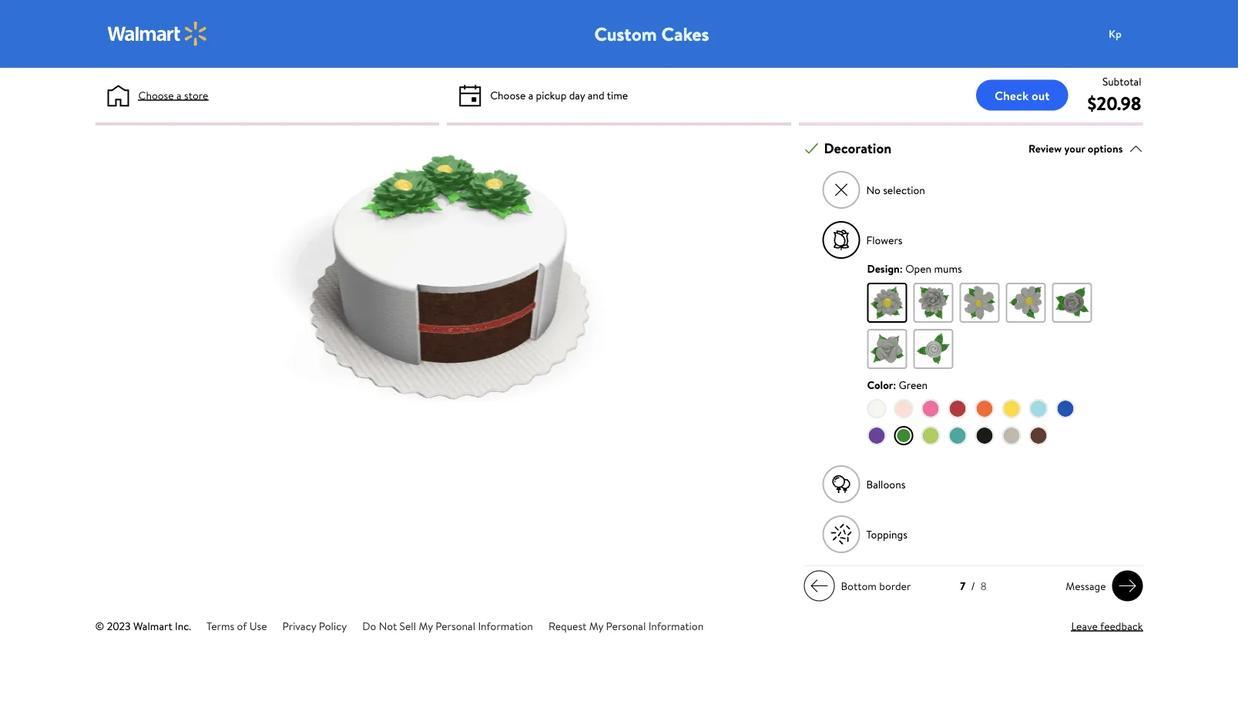 Task type: vqa. For each thing, say whether or not it's contained in the screenshot.
Walmart image
no



Task type: describe. For each thing, give the bounding box(es) containing it.
design
[[868, 261, 900, 276]]

choose a store
[[138, 87, 208, 103]]

kp
[[1109, 26, 1122, 41]]

no
[[867, 182, 881, 197]]

review your options element
[[1029, 140, 1124, 157]]

policy
[[319, 619, 347, 634]]

remove image
[[833, 182, 850, 199]]

privacy
[[283, 619, 316, 634]]

day
[[569, 87, 585, 103]]

do not sell my personal information link
[[362, 619, 533, 634]]

check out button
[[977, 80, 1069, 111]]

bottom
[[841, 579, 877, 594]]

selection
[[884, 182, 926, 197]]

no selection
[[867, 182, 926, 197]]

pickup
[[536, 87, 567, 103]]

terms of use
[[207, 619, 267, 634]]

© 2023 walmart inc.
[[95, 619, 191, 634]]

choose for choose a store
[[138, 87, 174, 103]]

back to walmart.com image
[[108, 22, 208, 46]]

check
[[995, 87, 1029, 104]]

subtotal $20.98
[[1088, 74, 1142, 116]]

bottom border link
[[804, 571, 918, 602]]

feedback
[[1101, 619, 1144, 634]]

2 information from the left
[[649, 619, 704, 634]]

custom
[[595, 21, 657, 47]]

out
[[1032, 87, 1050, 104]]

do
[[362, 619, 376, 634]]

border
[[880, 579, 911, 594]]

do not sell my personal information
[[362, 619, 533, 634]]

leave feedback button
[[1072, 618, 1144, 635]]

bottom border
[[841, 579, 911, 594]]

leave feedback
[[1072, 619, 1144, 634]]

check out
[[995, 87, 1050, 104]]

2023
[[107, 619, 131, 634]]

color
[[868, 377, 894, 392]]

decoration
[[824, 139, 892, 158]]

store
[[184, 87, 208, 103]]

2 my from the left
[[589, 619, 604, 634]]

1 information from the left
[[478, 619, 533, 634]]

privacy policy
[[283, 619, 347, 634]]

custom cakes
[[595, 21, 710, 47]]

1 my from the left
[[419, 619, 433, 634]]

1 personal from the left
[[436, 619, 476, 634]]

icon for continue arrow image inside 'bottom border' link
[[811, 577, 829, 596]]

toppings
[[867, 527, 908, 542]]

flowers
[[867, 233, 903, 248]]

sell
[[400, 619, 416, 634]]

privacy policy link
[[283, 619, 347, 634]]

choose a pickup day and time
[[490, 87, 628, 103]]

8
[[981, 579, 987, 594]]

subtotal
[[1103, 74, 1142, 89]]

terms of use link
[[207, 619, 267, 634]]

©
[[95, 619, 104, 634]]

7 / 8
[[961, 579, 987, 594]]



Task type: locate. For each thing, give the bounding box(es) containing it.
2 choose from the left
[[490, 87, 526, 103]]

0 horizontal spatial a
[[177, 87, 182, 103]]

terms
[[207, 619, 234, 634]]

personal right sell
[[436, 619, 476, 634]]

1 choose from the left
[[138, 87, 174, 103]]

0 horizontal spatial icon for continue arrow image
[[811, 577, 829, 596]]

0 vertical spatial :
[[900, 261, 903, 276]]

choose left pickup
[[490, 87, 526, 103]]

use
[[250, 619, 267, 634]]

2 personal from the left
[[606, 619, 646, 634]]

request my personal information
[[549, 619, 704, 634]]

1 horizontal spatial my
[[589, 619, 604, 634]]

color : green
[[868, 377, 928, 392]]

icon for continue arrow image left bottom on the right of the page
[[811, 577, 829, 596]]

7
[[961, 579, 966, 594]]

1 horizontal spatial a
[[529, 87, 534, 103]]

mums
[[935, 261, 963, 276]]

and
[[588, 87, 605, 103]]

a
[[177, 87, 182, 103], [529, 87, 534, 103]]

: for color
[[894, 377, 897, 392]]

time
[[607, 87, 628, 103]]

/
[[972, 579, 976, 594]]

icon for continue arrow image up feedback
[[1119, 577, 1137, 596]]

your
[[1065, 141, 1086, 156]]

1 horizontal spatial information
[[649, 619, 704, 634]]

ok image
[[805, 142, 819, 155]]

a for pickup
[[529, 87, 534, 103]]

information
[[478, 619, 533, 634], [649, 619, 704, 634]]

choose left store
[[138, 87, 174, 103]]

inc.
[[175, 619, 191, 634]]

0 horizontal spatial my
[[419, 619, 433, 634]]

message
[[1066, 579, 1107, 594]]

icon for continue arrow image inside message link
[[1119, 577, 1137, 596]]

: left green
[[894, 377, 897, 392]]

request my personal information link
[[549, 619, 704, 634]]

kp button
[[1100, 19, 1162, 49]]

0 horizontal spatial information
[[478, 619, 533, 634]]

of
[[237, 619, 247, 634]]

leave
[[1072, 619, 1098, 634]]

2 icon for continue arrow image from the left
[[1119, 577, 1137, 596]]

2 a from the left
[[529, 87, 534, 103]]

up arrow image
[[1130, 142, 1144, 155]]

1 vertical spatial :
[[894, 377, 897, 392]]

not
[[379, 619, 397, 634]]

a inside choose a store link
[[177, 87, 182, 103]]

request
[[549, 619, 587, 634]]

personal
[[436, 619, 476, 634], [606, 619, 646, 634]]

open
[[906, 261, 932, 276]]

options
[[1088, 141, 1124, 156]]

walmart
[[133, 619, 172, 634]]

choose a store link
[[138, 87, 208, 103]]

my
[[419, 619, 433, 634], [589, 619, 604, 634]]

green
[[899, 377, 928, 392]]

review your options link
[[1029, 138, 1144, 159]]

choose for choose a pickup day and time
[[490, 87, 526, 103]]

a left pickup
[[529, 87, 534, 103]]

balloons
[[867, 477, 906, 492]]

review
[[1029, 141, 1062, 156]]

0 horizontal spatial choose
[[138, 87, 174, 103]]

: for design
[[900, 261, 903, 276]]

my right request
[[589, 619, 604, 634]]

review your options
[[1029, 141, 1124, 156]]

my right sell
[[419, 619, 433, 634]]

$20.98
[[1088, 90, 1142, 116]]

a for store
[[177, 87, 182, 103]]

icon for continue arrow image
[[811, 577, 829, 596], [1119, 577, 1137, 596]]

cakes
[[662, 21, 710, 47]]

message link
[[1060, 571, 1144, 602]]

:
[[900, 261, 903, 276], [894, 377, 897, 392]]

1 icon for continue arrow image from the left
[[811, 577, 829, 596]]

choose
[[138, 87, 174, 103], [490, 87, 526, 103]]

1 horizontal spatial icon for continue arrow image
[[1119, 577, 1137, 596]]

1 horizontal spatial personal
[[606, 619, 646, 634]]

0 horizontal spatial personal
[[436, 619, 476, 634]]

a left store
[[177, 87, 182, 103]]

0 horizontal spatial :
[[894, 377, 897, 392]]

1 horizontal spatial :
[[900, 261, 903, 276]]

1 horizontal spatial choose
[[490, 87, 526, 103]]

design : open mums
[[868, 261, 963, 276]]

personal right request
[[606, 619, 646, 634]]

1 a from the left
[[177, 87, 182, 103]]

: left open
[[900, 261, 903, 276]]



